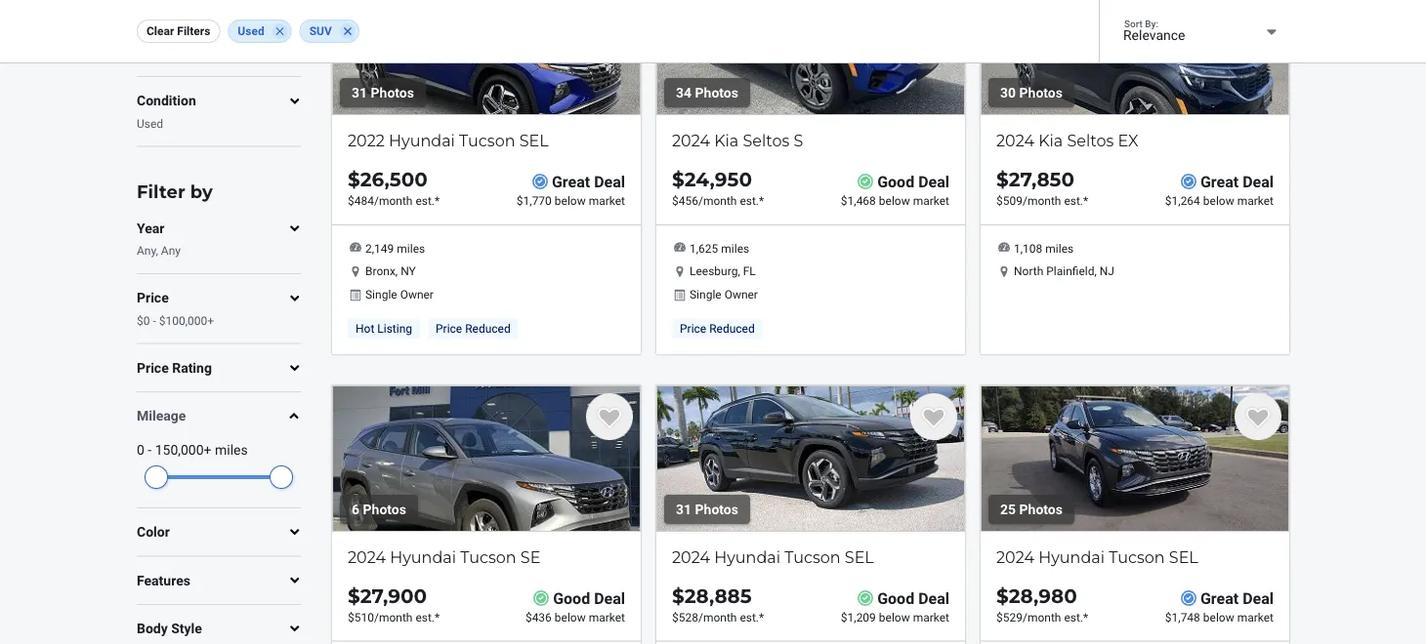 Task type: locate. For each thing, give the bounding box(es) containing it.
2022
[[348, 131, 385, 150]]

good for 27,900
[[553, 590, 590, 608]]

0 horizontal spatial any
[[137, 47, 156, 61]]

2024 hyundai tucson image
[[332, 386, 641, 533], [657, 386, 965, 533], [981, 386, 1290, 533]]

good deal for 24,950
[[878, 173, 950, 191]]

great deal for 27,850
[[1201, 173, 1274, 191]]

photos right 34
[[695, 85, 739, 101]]

0 horizontal spatial ,
[[396, 265, 398, 278]]

great
[[552, 173, 590, 191], [1201, 173, 1239, 191], [1201, 590, 1239, 608]]

/month est.* inside the $ 27,900 $ 510 /month est.*
[[374, 611, 440, 625]]

se
[[521, 548, 541, 567]]

owner down ny
[[400, 288, 434, 302]]

25
[[1001, 502, 1016, 518]]

1 horizontal spatial seltos
[[1067, 131, 1114, 150]]

$0
[[137, 314, 150, 328]]

1 horizontal spatial used
[[238, 24, 264, 38]]

1 2024 hyundai tucson sel from the left
[[672, 548, 874, 567]]

1 kia from the left
[[714, 131, 739, 150]]

0 horizontal spatial kia
[[714, 131, 739, 150]]

market right $1,748
[[1238, 611, 1274, 625]]

31 photos
[[352, 85, 414, 101], [676, 502, 739, 518]]

sel up $1,748
[[1169, 548, 1199, 567]]

filter
[[137, 181, 185, 202]]

sel
[[520, 131, 549, 150], [845, 548, 874, 567], [1169, 548, 1199, 567]]

below right $1,468
[[879, 194, 910, 208]]

0 horizontal spatial seltos
[[743, 131, 790, 150]]

0 horizontal spatial 2024 kia seltos image
[[657, 0, 965, 115]]

great up "$1,264 below market"
[[1201, 173, 1239, 191]]

2 price from the top
[[137, 360, 169, 376]]

, left ny
[[396, 265, 398, 278]]

price left rating
[[137, 360, 169, 376]]

1 horizontal spatial single owner
[[690, 288, 758, 302]]

3 2024 hyundai tucson image from the left
[[981, 386, 1290, 533]]

single owner down ny
[[365, 288, 434, 302]]

1 2024 kia seltos image from the left
[[657, 0, 965, 115]]

1 horizontal spatial 31
[[676, 502, 692, 518]]

/month est.* down 26,500
[[374, 194, 440, 208]]

1,625 miles
[[690, 242, 750, 255]]

/month est.* inside the '$ 28,885 $ 528 /month est.*'
[[699, 611, 764, 625]]

kia up 27,850
[[1039, 131, 1063, 150]]

, left 'nj'
[[1095, 265, 1097, 278]]

price reduced right hot listing
[[436, 322, 511, 336]]

/month est.* down 27,900
[[374, 611, 440, 625]]

0 vertical spatial 31 photos
[[352, 85, 414, 101]]

2 seltos from the left
[[1067, 131, 1114, 150]]

31 photos up 28,885
[[676, 502, 739, 518]]

hyundai up 27,900
[[390, 548, 456, 567]]

2024 up 28,885
[[672, 548, 710, 567]]

good deal up $1,209 below market
[[878, 590, 950, 608]]

/month est.* for 28,980
[[1023, 611, 1089, 625]]

market right $1,209
[[913, 611, 950, 625]]

2 horizontal spatial 2024 hyundai tucson image
[[981, 386, 1290, 533]]

photos right 25
[[1020, 502, 1063, 518]]

1 horizontal spatial 2024 hyundai tucson sel
[[997, 548, 1199, 567]]

photos
[[371, 85, 414, 101], [695, 85, 739, 101], [1020, 85, 1063, 101], [363, 502, 406, 518], [695, 502, 739, 518], [1020, 502, 1063, 518]]

2 single from the left
[[690, 288, 722, 302]]

1 horizontal spatial sel
[[845, 548, 874, 567]]

miles up north plainfield , nj on the top right of the page
[[1046, 242, 1074, 255]]

used inside button
[[238, 24, 264, 38]]

hyundai up 28,980
[[1039, 548, 1105, 567]]

, for 24,950
[[738, 265, 740, 278]]

deal up $1,468 below market at the right top of page
[[919, 173, 950, 191]]

deal
[[594, 173, 625, 191], [919, 173, 950, 191], [1243, 173, 1274, 191], [594, 590, 625, 608], [919, 590, 950, 608], [1243, 590, 1274, 608]]

2024 up 27,900
[[348, 548, 386, 567]]

1 horizontal spatial kia
[[1039, 131, 1063, 150]]

below right $436
[[555, 611, 586, 625]]

1 horizontal spatial 2024 hyundai tucson image
[[657, 386, 965, 533]]

market
[[589, 194, 625, 208], [913, 194, 950, 208], [1238, 194, 1274, 208], [589, 611, 625, 625], [913, 611, 950, 625], [1238, 611, 1274, 625]]

25 photos
[[1001, 502, 1063, 518]]

fl
[[743, 265, 756, 278]]

1 horizontal spatial 2024 kia seltos image
[[981, 0, 1290, 115]]

north
[[1014, 265, 1044, 278]]

2024 for 28,885
[[672, 548, 710, 567]]

any inside 'year any, any'
[[161, 244, 181, 258]]

good up $1,209 below market
[[878, 590, 915, 608]]

any down the filters
[[199, 47, 219, 61]]

good deal for 28,885
[[878, 590, 950, 608]]

0 horizontal spatial sel
[[520, 131, 549, 150]]

style
[[171, 621, 202, 637]]

hyundai for 28,885
[[714, 548, 781, 567]]

1 price from the top
[[137, 290, 169, 307]]

$1,264
[[1165, 194, 1201, 208]]

kia for 27,850
[[1039, 131, 1063, 150]]

1 seltos from the left
[[743, 131, 790, 150]]

2 horizontal spatial ,
[[1095, 265, 1097, 278]]

510
[[354, 611, 374, 625]]

market right $436
[[589, 611, 625, 625]]

1 vertical spatial 31 photos
[[676, 502, 739, 518]]

price inside the price $0 - $100,000+
[[137, 290, 169, 307]]

kia up 24,950
[[714, 131, 739, 150]]

$100,000+
[[159, 314, 214, 328]]

$ 28,980 $ 529 /month est.*
[[997, 585, 1089, 625]]

1 horizontal spatial price reduced
[[680, 322, 755, 336]]

below right $1,264
[[1204, 194, 1235, 208]]

509
[[1003, 194, 1023, 208]]

miles up leesburg , fl
[[721, 242, 750, 255]]

0 vertical spatial used
[[238, 24, 264, 38]]

body
[[137, 621, 168, 637]]

529
[[1003, 611, 1023, 625]]

, left fl
[[738, 265, 740, 278]]

$1,209
[[841, 611, 876, 625]]

2024 kia seltos image
[[657, 0, 965, 115], [981, 0, 1290, 115]]

0 horizontal spatial used
[[137, 117, 163, 131]]

great deal up $1,770 below market
[[552, 173, 625, 191]]

deal for 28,980
[[1243, 590, 1274, 608]]

market right $1,770
[[589, 194, 625, 208]]

31 photos up 2022
[[352, 85, 414, 101]]

kia
[[714, 131, 739, 150], [1039, 131, 1063, 150]]

good deal up $436 below market
[[553, 590, 625, 608]]

2 2024 kia seltos image from the left
[[981, 0, 1290, 115]]

/month est.* down 27,850
[[1023, 194, 1089, 208]]

deal up $1,748 below market
[[1243, 590, 1274, 608]]

- right 0 at the left
[[148, 442, 152, 458]]

hyundai up 28,885
[[714, 548, 781, 567]]

/month est.* for 27,900
[[374, 611, 440, 625]]

1 horizontal spatial -
[[153, 314, 156, 328]]

2024 hyundai tucson image for 28,885
[[657, 386, 965, 533]]

nj
[[1100, 265, 1115, 278]]

0 horizontal spatial price reduced
[[436, 322, 511, 336]]

any down clear at top left
[[137, 47, 156, 61]]

great for 27,850
[[1201, 173, 1239, 191]]

0 vertical spatial 31
[[352, 85, 367, 101]]

2022 hyundai tucson image
[[332, 0, 641, 115]]

ex
[[1118, 131, 1139, 150]]

$1,748
[[1165, 611, 1201, 625]]

single down bronx
[[365, 288, 397, 302]]

1 single owner from the left
[[365, 288, 434, 302]]

1 horizontal spatial any
[[161, 244, 181, 258]]

below
[[555, 194, 586, 208], [879, 194, 910, 208], [1204, 194, 1235, 208], [555, 611, 586, 625], [879, 611, 910, 625], [1204, 611, 1235, 625]]

great deal
[[552, 173, 625, 191], [1201, 173, 1274, 191], [1201, 590, 1274, 608]]

single down leesburg on the top of the page
[[690, 288, 722, 302]]

great up $1,770 below market
[[552, 173, 590, 191]]

seltos left s
[[743, 131, 790, 150]]

$1,209 below market
[[841, 611, 950, 625]]

2024 hyundai tucson sel up 28,980
[[997, 548, 1199, 567]]

$1,264 below market
[[1165, 194, 1274, 208]]

2024 for 27,900
[[348, 548, 386, 567]]

single owner down leesburg , fl
[[690, 288, 758, 302]]

34
[[676, 85, 692, 101]]

good deal
[[878, 173, 950, 191], [553, 590, 625, 608], [878, 590, 950, 608]]

0 horizontal spatial 31 photos
[[352, 85, 414, 101]]

deal up $436 below market
[[594, 590, 625, 608]]

0 horizontal spatial owner
[[400, 288, 434, 302]]

any
[[137, 47, 156, 61], [199, 47, 219, 61], [161, 244, 181, 258]]

31
[[352, 85, 367, 101], [676, 502, 692, 518]]

photos up 28,885
[[695, 502, 739, 518]]

good up $436 below market
[[553, 590, 590, 608]]

seltos left ex in the right of the page
[[1067, 131, 1114, 150]]

1 owner from the left
[[400, 288, 434, 302]]

- right $0
[[153, 314, 156, 328]]

good up $1,468 below market at the right top of page
[[878, 173, 915, 191]]

2024 kia seltos image up ex in the right of the page
[[981, 0, 1290, 115]]

2 single owner from the left
[[690, 288, 758, 302]]

photos right the 30 at top
[[1020, 85, 1063, 101]]

used down condition
[[137, 117, 163, 131]]

deal for 27,900
[[594, 590, 625, 608]]

$ 27,850 $ 509 /month est.*
[[997, 168, 1089, 208]]

31 up 28,885
[[676, 502, 692, 518]]

2024 hyundai tucson sel for 28,885
[[672, 548, 874, 567]]

price up $0
[[137, 290, 169, 307]]

/month est.* inside '$ 27,850 $ 509 /month est.*'
[[1023, 194, 1089, 208]]

below for 27,900
[[555, 611, 586, 625]]

sel up $1,209
[[845, 548, 874, 567]]

/month est.* down 24,950
[[699, 194, 764, 208]]

2024
[[672, 131, 710, 150], [997, 131, 1035, 150], [348, 548, 386, 567], [672, 548, 710, 567], [997, 548, 1035, 567]]

31 photos for 28,885
[[676, 502, 739, 518]]

1 single from the left
[[365, 288, 397, 302]]

market for 28,980
[[1238, 611, 1274, 625]]

market for 24,950
[[913, 194, 950, 208]]

2,149
[[365, 242, 394, 255]]

deal for 28,885
[[919, 590, 950, 608]]

photos for 24,950
[[695, 85, 739, 101]]

2024 hyundai tucson sel
[[672, 548, 874, 567], [997, 548, 1199, 567]]

2 2024 hyundai tucson sel from the left
[[997, 548, 1199, 567]]

/month est.* inside the $ 28,980 $ 529 /month est.*
[[1023, 611, 1089, 625]]

28,885
[[685, 585, 752, 609]]

deal up "$1,264 below market"
[[1243, 173, 1274, 191]]

market right $1,468
[[913, 194, 950, 208]]

28,980
[[1009, 585, 1077, 609]]

0 vertical spatial price
[[137, 290, 169, 307]]

31 up 2022
[[352, 85, 367, 101]]

1 vertical spatial price
[[137, 360, 169, 376]]

used up models
[[238, 24, 264, 38]]

deal up $1,209 below market
[[919, 590, 950, 608]]

photos up 2022
[[371, 85, 414, 101]]

price reduced
[[436, 322, 511, 336], [680, 322, 755, 336]]

2024 up 24,950
[[672, 131, 710, 150]]

below right $1,770
[[555, 194, 586, 208]]

/month est.* for 24,950
[[699, 194, 764, 208]]

/month est.* down 28,885
[[699, 611, 764, 625]]

below for 26,500
[[555, 194, 586, 208]]

/month est.* for 28,885
[[699, 611, 764, 625]]

2024 hyundai tucson sel up 28,885
[[672, 548, 874, 567]]

hyundai for 27,900
[[390, 548, 456, 567]]

below right $1,209
[[879, 611, 910, 625]]

deal up $1,770 below market
[[594, 173, 625, 191]]

0 horizontal spatial 31
[[352, 85, 367, 101]]

price
[[137, 290, 169, 307], [137, 360, 169, 376]]

miles
[[397, 242, 425, 255], [721, 242, 750, 255], [1046, 242, 1074, 255], [215, 442, 248, 458]]

tucson
[[459, 131, 515, 150], [460, 548, 517, 567], [785, 548, 841, 567], [1109, 548, 1165, 567]]

great deal up $1,748 below market
[[1201, 590, 1274, 608]]

seltos for 24,950
[[743, 131, 790, 150]]

0 horizontal spatial single
[[365, 288, 397, 302]]

2 , from the left
[[738, 265, 740, 278]]

tucson for 28,885
[[785, 548, 841, 567]]

1 vertical spatial 31
[[676, 502, 692, 518]]

great for 26,500
[[552, 173, 590, 191]]

hyundai for 26,500
[[389, 131, 455, 150]]

price reduced down leesburg on the top of the page
[[680, 322, 755, 336]]

484
[[354, 194, 374, 208]]

deal for 24,950
[[919, 173, 950, 191]]

0 horizontal spatial 2024 hyundai tucson sel
[[672, 548, 874, 567]]

owner down fl
[[725, 288, 758, 302]]

1 horizontal spatial ,
[[738, 265, 740, 278]]

great up $1,748 below market
[[1201, 590, 1239, 608]]

sel up $1,770
[[520, 131, 549, 150]]

$ 27,900 $ 510 /month est.*
[[348, 585, 440, 625]]

1 horizontal spatial single
[[690, 288, 722, 302]]

$436
[[526, 611, 552, 625]]

photos right 6
[[363, 502, 406, 518]]

-
[[153, 314, 156, 328], [148, 442, 152, 458]]

0 - 150,000+ miles
[[137, 442, 248, 458]]

below for 24,950
[[879, 194, 910, 208]]

/month est.* down 28,980
[[1023, 611, 1089, 625]]

market right $1,264
[[1238, 194, 1274, 208]]

photos for 27,900
[[363, 502, 406, 518]]

good deal up $1,468 below market at the right top of page
[[878, 173, 950, 191]]

great deal up "$1,264 below market"
[[1201, 173, 1274, 191]]

1 , from the left
[[396, 265, 398, 278]]

1 2024 hyundai tucson image from the left
[[332, 386, 641, 533]]

below for 28,885
[[879, 611, 910, 625]]

single for 26,500
[[365, 288, 397, 302]]

2024 up 28,980
[[997, 548, 1035, 567]]

528
[[679, 611, 699, 625]]

1 horizontal spatial 31 photos
[[676, 502, 739, 518]]

0 horizontal spatial 2024 hyundai tucson image
[[332, 386, 641, 533]]

condition used
[[137, 93, 196, 131]]

30 photos
[[1001, 85, 1063, 101]]

0 horizontal spatial single owner
[[365, 288, 434, 302]]

2024 up 27,850
[[997, 131, 1035, 150]]

ny
[[401, 265, 416, 278]]

any right any,
[[161, 244, 181, 258]]

0 vertical spatial -
[[153, 314, 156, 328]]

,
[[396, 265, 398, 278], [738, 265, 740, 278], [1095, 265, 1097, 278]]

$ 26,500 $ 484 /month est.*
[[348, 168, 440, 208]]

seltos for 27,850
[[1067, 131, 1114, 150]]

1 vertical spatial used
[[137, 117, 163, 131]]

single owner
[[365, 288, 434, 302], [690, 288, 758, 302]]

condition
[[137, 93, 196, 109]]

hyundai
[[389, 131, 455, 150], [390, 548, 456, 567], [714, 548, 781, 567], [1039, 548, 1105, 567]]

2 horizontal spatial sel
[[1169, 548, 1199, 567]]

hyundai up 26,500
[[389, 131, 455, 150]]

miles up ny
[[397, 242, 425, 255]]

/month est.* inside $ 26,500 $ 484 /month est.*
[[374, 194, 440, 208]]

2 horizontal spatial any
[[199, 47, 219, 61]]

1,108
[[1014, 242, 1043, 255]]

2024 kia seltos image up s
[[657, 0, 965, 115]]

27,900
[[360, 585, 427, 609]]

market for 27,900
[[589, 611, 625, 625]]

/month est.* inside $ 24,950 $ 456 /month est.*
[[699, 194, 764, 208]]

below right $1,748
[[1204, 611, 1235, 625]]

2 2024 hyundai tucson image from the left
[[657, 386, 965, 533]]

1 vertical spatial -
[[148, 442, 152, 458]]

1 horizontal spatial owner
[[725, 288, 758, 302]]

2 owner from the left
[[725, 288, 758, 302]]

2 kia from the left
[[1039, 131, 1063, 150]]

great deal for 28,980
[[1201, 590, 1274, 608]]



Task type: describe. For each thing, give the bounding box(es) containing it.
0 horizontal spatial -
[[148, 442, 152, 458]]

2024 for 28,980
[[997, 548, 1035, 567]]

good for 24,950
[[878, 173, 915, 191]]

tucson for 26,500
[[459, 131, 515, 150]]

- inside the price $0 - $100,000+
[[153, 314, 156, 328]]

price for price $0 - $100,000+
[[137, 290, 169, 307]]

year
[[137, 221, 165, 237]]

models
[[222, 47, 260, 61]]

photos for 27,850
[[1020, 85, 1063, 101]]

1 price reduced from the left
[[436, 322, 511, 336]]

photos for 28,885
[[695, 502, 739, 518]]

1,625
[[690, 242, 718, 255]]

24,950
[[685, 168, 752, 192]]

single owner for 24,950
[[690, 288, 758, 302]]

suv button
[[300, 20, 359, 43]]

2024 kia seltos image for 27,850
[[981, 0, 1290, 115]]

color
[[137, 524, 170, 541]]

miles right the 150,000+
[[215, 442, 248, 458]]

2024 kia seltos s
[[672, 131, 804, 150]]

456
[[679, 194, 699, 208]]

good deal for 27,900
[[553, 590, 625, 608]]

31 photos for 26,500
[[352, 85, 414, 101]]

deal for 27,850
[[1243, 173, 1274, 191]]

/month est.* for 26,500
[[374, 194, 440, 208]]

/month est.* for 27,850
[[1023, 194, 1089, 208]]

leesburg
[[690, 265, 738, 278]]

single owner for 26,500
[[365, 288, 434, 302]]

plainfield
[[1047, 265, 1095, 278]]

make/model any makes, any models
[[137, 23, 260, 61]]

2,149 miles
[[365, 242, 425, 255]]

leesburg , fl
[[690, 265, 756, 278]]

price for price rating
[[137, 360, 169, 376]]

sel for 28,885
[[845, 548, 874, 567]]

150,000+
[[155, 442, 212, 458]]

sel for 28,980
[[1169, 548, 1199, 567]]

0
[[137, 442, 144, 458]]

owner for 24,950
[[725, 288, 758, 302]]

makes,
[[159, 47, 196, 61]]

2024 for 24,950
[[672, 131, 710, 150]]

$1,748 below market
[[1165, 611, 1274, 625]]

2024 hyundai tucson image for 28,980
[[981, 386, 1290, 533]]

31 for 28,885
[[676, 502, 692, 518]]

1,108 miles
[[1014, 242, 1074, 255]]

30
[[1001, 85, 1016, 101]]

2024 kia seltos image for 24,950
[[657, 0, 965, 115]]

market for 26,500
[[589, 194, 625, 208]]

$1,770 below market
[[517, 194, 625, 208]]

kia for 24,950
[[714, 131, 739, 150]]

hot listing
[[356, 322, 412, 336]]

2024 hyundai tucson image for 27,900
[[332, 386, 641, 533]]

year any, any
[[137, 221, 181, 258]]

6
[[352, 502, 360, 518]]

mileage
[[137, 409, 186, 425]]

31 for 26,500
[[352, 85, 367, 101]]

27,850
[[1009, 168, 1075, 192]]

3 , from the left
[[1095, 265, 1097, 278]]

below for 28,980
[[1204, 611, 1235, 625]]

owner for 26,500
[[400, 288, 434, 302]]

make/model
[[137, 23, 214, 39]]

clear
[[147, 24, 174, 38]]

market for 27,850
[[1238, 194, 1274, 208]]

, for 26,500
[[396, 265, 398, 278]]

miles for 27,850
[[1046, 242, 1074, 255]]

2024 hyundai tucson se
[[348, 548, 541, 567]]

2024 hyundai tucson sel for 28,980
[[997, 548, 1199, 567]]

great deal for 26,500
[[552, 173, 625, 191]]

features
[[137, 573, 190, 589]]

$ 28,885 $ 528 /month est.*
[[672, 585, 764, 625]]

price rating
[[137, 360, 212, 376]]

$436 below market
[[526, 611, 625, 625]]

$ 24,950 $ 456 /month est.*
[[672, 168, 764, 208]]

any,
[[137, 244, 158, 258]]

bronx
[[365, 265, 396, 278]]

sel for 26,500
[[520, 131, 549, 150]]

2022 hyundai tucson sel
[[348, 131, 549, 150]]

by
[[190, 181, 213, 202]]

34 photos
[[676, 85, 739, 101]]

body style
[[137, 621, 202, 637]]

clear filters button
[[137, 20, 220, 43]]

great for 28,980
[[1201, 590, 1239, 608]]

2024 kia seltos ex
[[997, 131, 1139, 150]]

single for 24,950
[[690, 288, 722, 302]]

used button
[[228, 20, 292, 43]]

deal for 26,500
[[594, 173, 625, 191]]

price $0 - $100,000+
[[137, 290, 214, 328]]

filters
[[177, 24, 210, 38]]

market for 28,885
[[913, 611, 950, 625]]

miles for 26,500
[[397, 242, 425, 255]]

clear filters
[[147, 24, 210, 38]]

hyundai for 28,980
[[1039, 548, 1105, 567]]

6 photos
[[352, 502, 406, 518]]

filter by
[[137, 181, 213, 202]]

north plainfield , nj
[[1014, 265, 1115, 278]]

tucson for 28,980
[[1109, 548, 1165, 567]]

26,500
[[360, 168, 428, 192]]

bronx , ny
[[365, 265, 416, 278]]

photos for 26,500
[[371, 85, 414, 101]]

2 price reduced from the left
[[680, 322, 755, 336]]

s
[[794, 131, 804, 150]]

$1,468
[[841, 194, 876, 208]]

2024 for 27,850
[[997, 131, 1035, 150]]

suv
[[309, 24, 332, 38]]

below for 27,850
[[1204, 194, 1235, 208]]

photos for 28,980
[[1020, 502, 1063, 518]]

$1,468 below market
[[841, 194, 950, 208]]

rating
[[172, 360, 212, 376]]

tucson for 27,900
[[460, 548, 517, 567]]

used inside condition used
[[137, 117, 163, 131]]

$1,770
[[517, 194, 552, 208]]

miles for 24,950
[[721, 242, 750, 255]]

good for 28,885
[[878, 590, 915, 608]]



Task type: vqa. For each thing, say whether or not it's contained in the screenshot.


